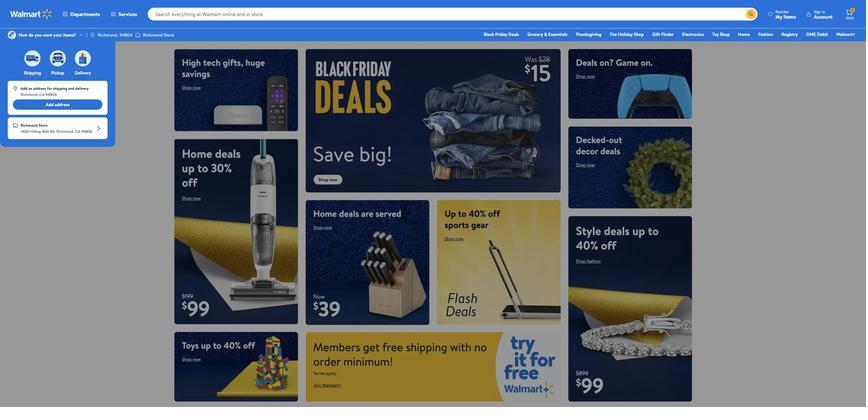 Task type: locate. For each thing, give the bounding box(es) containing it.
shop now for home deals up to 30% off
[[182, 195, 201, 202]]

1 horizontal spatial shipping
[[406, 339, 448, 356]]

0 vertical spatial 99
[[187, 295, 210, 323]]

 image
[[8, 31, 16, 39], [135, 32, 140, 38], [24, 50, 40, 67], [50, 50, 66, 67], [75, 50, 91, 67], [13, 123, 18, 128]]

0 vertical spatial home
[[739, 31, 750, 38]]

store
[[164, 32, 174, 38], [39, 123, 48, 128]]

 image right |
[[90, 32, 95, 38]]

decked-out decor deals
[[576, 134, 622, 157]]

99 inside $899 $ 99
[[581, 372, 604, 400]]

reorder
[[776, 9, 790, 14]]

99
[[187, 295, 210, 323], [581, 372, 604, 400]]

1 vertical spatial richmond
[[21, 123, 38, 128]]

on.
[[641, 56, 653, 69]]

home inside home deals up to 30% off
[[182, 146, 212, 162]]

1 horizontal spatial 40%
[[469, 207, 486, 220]]

you
[[35, 32, 42, 38]]

home for 39
[[313, 207, 337, 220]]

deals on? game on.
[[576, 56, 653, 69]]

0 horizontal spatial add
[[21, 86, 27, 91]]

1 vertical spatial walmart+
[[322, 383, 342, 389]]

1 vertical spatial store
[[39, 123, 48, 128]]

to inside the up to 40% off sports gear
[[458, 207, 467, 220]]

 image inside shipping button
[[24, 50, 40, 67]]

served
[[376, 207, 402, 220]]

deals inside style deals up to 40% off
[[604, 223, 630, 239]]

0 vertical spatial shipping
[[53, 86, 67, 91]]

2 horizontal spatial $
[[576, 376, 581, 390]]

sign
[[814, 9, 821, 14]]

1 vertical spatial add
[[46, 102, 54, 108]]

one debit link
[[804, 31, 831, 38]]

0 horizontal spatial richmond,
[[21, 92, 38, 97]]

0 horizontal spatial 94804
[[46, 92, 57, 97]]

now for decked-out decor deals
[[587, 162, 595, 168]]

0 vertical spatial address
[[33, 86, 46, 91]]

1 horizontal spatial 94804
[[119, 32, 133, 38]]

add inside 'add an address for shipping and delivery richmond, ca 94804'
[[21, 86, 27, 91]]

shop now link for up to 40% off sports gear
[[445, 236, 464, 242]]

 image inside pickup button
[[50, 50, 66, 67]]

&
[[544, 31, 548, 38]]

0 vertical spatial deals
[[509, 31, 519, 38]]

shop now link for home deals up to 30% off
[[182, 195, 201, 202]]

shipping
[[53, 86, 67, 91], [406, 339, 448, 356]]

1 horizontal spatial $
[[313, 299, 319, 313]]

walmart image
[[10, 9, 52, 19]]

shipping inside members get free shipping with no order minimum! terms apply.
[[406, 339, 448, 356]]

members get free shipping with no order minimum! terms apply.
[[313, 339, 487, 377]]

home
[[739, 31, 750, 38], [182, 146, 212, 162], [313, 207, 337, 220]]

game
[[616, 56, 639, 69]]

off inside the up to 40% off sports gear
[[488, 207, 500, 220]]

$899 $ 99
[[576, 370, 604, 400]]

99 inside $199 $ 99
[[187, 295, 210, 323]]

off inside home deals up to 30% off
[[182, 175, 197, 191]]

1 vertical spatial 40%
[[576, 238, 599, 254]]

$ for home deals are served
[[313, 299, 319, 313]]

now
[[313, 293, 325, 301]]

richmond, right rd,
[[56, 129, 74, 134]]

shop for toys up to 40% off
[[182, 357, 192, 363]]

 image for richmond store
[[135, 32, 140, 38]]

my
[[776, 13, 783, 20]]

1 horizontal spatial 99
[[581, 372, 604, 400]]

1 vertical spatial richmond,
[[21, 92, 38, 97]]

0
[[852, 7, 854, 13]]

0 $0.00
[[847, 7, 854, 20]]

$199 $ 99
[[182, 293, 210, 323]]

how
[[19, 32, 28, 38]]

up inside home deals up to 30% off
[[182, 160, 195, 176]]

 image left an
[[13, 86, 18, 91]]

shop for up to 40% off sports gear
[[445, 236, 455, 242]]

1 horizontal spatial richmond
[[143, 32, 163, 38]]

shop now link for high tech gifts, huge savings
[[182, 84, 201, 91]]

40% inside style deals up to 40% off
[[576, 238, 599, 254]]

94804
[[119, 32, 133, 38], [46, 92, 57, 97]]

address
[[33, 86, 46, 91], [55, 102, 70, 108]]

minimum!
[[344, 354, 393, 370]]

the holiday shop
[[610, 31, 644, 38]]

thanksgiving link
[[573, 31, 605, 38]]

add for add an address for shipping and delivery richmond, ca 94804
[[21, 86, 27, 91]]

0 vertical spatial walmart+
[[837, 31, 856, 38]]

up
[[182, 160, 195, 176], [633, 223, 645, 239], [201, 340, 211, 352]]

 image inside the delivery button
[[75, 50, 91, 67]]

2 vertical spatial richmond,
[[56, 129, 74, 134]]

ca
[[39, 92, 45, 97], [75, 129, 80, 134]]

now for save big!
[[330, 177, 338, 183]]

1 horizontal spatial up
[[201, 340, 211, 352]]

0 horizontal spatial walmart+
[[322, 383, 342, 389]]

$
[[182, 299, 187, 313], [313, 299, 319, 313], [576, 376, 581, 390]]

grocery & essentials
[[528, 31, 568, 38]]

deals inside home deals up to 30% off
[[215, 146, 241, 162]]

$ inside $199 $ 99
[[182, 299, 187, 313]]

apply.
[[326, 371, 337, 377]]

0 horizontal spatial shipping
[[53, 86, 67, 91]]

$ inside now $ 39
[[313, 299, 319, 313]]

2 vertical spatial home
[[313, 207, 337, 220]]

the
[[610, 31, 617, 38]]

40%
[[469, 207, 486, 220], [576, 238, 599, 254], [224, 340, 241, 352]]

add left an
[[21, 86, 27, 91]]

0 horizontal spatial 40%
[[224, 340, 241, 352]]

registry
[[782, 31, 798, 38]]

1 horizontal spatial home
[[313, 207, 337, 220]]

add address button
[[13, 100, 102, 110]]

$199
[[182, 293, 193, 301]]

1 horizontal spatial address
[[55, 102, 70, 108]]

store inside richmond store 1400 hilltop mall rd, richmond, ca 94806
[[39, 123, 48, 128]]

address down 'add an address for shipping and delivery richmond, ca 94804'
[[55, 102, 70, 108]]

shop for style deals up to 40% off
[[576, 258, 586, 265]]

black friday deals
[[484, 31, 519, 38]]

sign in account
[[814, 9, 833, 20]]

now $ 39
[[313, 293, 341, 324]]

0 vertical spatial  image
[[90, 32, 95, 38]]

off inside style deals up to 40% off
[[601, 238, 617, 254]]

items
[[784, 13, 796, 20]]

0 horizontal spatial richmond
[[21, 123, 38, 128]]

in
[[822, 9, 826, 14]]

2 vertical spatial 40%
[[224, 340, 241, 352]]

to inside home deals up to 30% off
[[197, 160, 208, 176]]

0 horizontal spatial home
[[182, 146, 212, 162]]

deals right friday
[[509, 31, 519, 38]]

home deals are served
[[313, 207, 402, 220]]

0 vertical spatial store
[[164, 32, 174, 38]]

0 vertical spatial richmond
[[143, 32, 163, 38]]

shipping button
[[23, 49, 42, 76]]

walmart+ down apply.
[[322, 383, 342, 389]]

0 horizontal spatial up
[[182, 160, 195, 176]]

1 vertical spatial 99
[[581, 372, 604, 400]]

toy shop link
[[710, 31, 733, 38]]

0 horizontal spatial $
[[182, 299, 187, 313]]

$0.00
[[847, 16, 854, 20]]

1 vertical spatial deals
[[576, 56, 598, 69]]

was dollar $199, now dollar 99 group
[[174, 293, 210, 325]]

1 vertical spatial 94804
[[46, 92, 57, 97]]

delivery button
[[74, 49, 92, 76]]

94804 down for
[[46, 92, 57, 97]]

1 vertical spatial address
[[55, 102, 70, 108]]

add inside button
[[46, 102, 54, 108]]

2 horizontal spatial richmond,
[[98, 32, 118, 38]]

0 vertical spatial add
[[21, 86, 27, 91]]

0 horizontal spatial 99
[[187, 295, 210, 323]]

1 horizontal spatial ca
[[75, 129, 80, 134]]

shop now for toys up to 40% off
[[182, 357, 201, 363]]

up inside style deals up to 40% off
[[633, 223, 645, 239]]

departments button
[[57, 6, 105, 22]]

1 vertical spatial ca
[[75, 129, 80, 134]]

address right an
[[33, 86, 46, 91]]

1 horizontal spatial store
[[164, 32, 174, 38]]

ca inside 'add an address for shipping and delivery richmond, ca 94804'
[[39, 92, 45, 97]]

now dollar 39 null group
[[306, 293, 341, 325]]

1 vertical spatial  image
[[13, 86, 18, 91]]

0 horizontal spatial ca
[[39, 92, 45, 97]]

shop now for home deals are served
[[313, 224, 332, 231]]

off
[[182, 175, 197, 191], [488, 207, 500, 220], [601, 238, 617, 254], [243, 340, 255, 352]]

fashion link
[[756, 31, 776, 38]]

1 horizontal spatial richmond,
[[56, 129, 74, 134]]

$ inside $899 $ 99
[[576, 376, 581, 390]]

members
[[313, 339, 360, 356]]

now for toys up to 40% off
[[193, 357, 201, 363]]

94804 inside 'add an address for shipping and delivery richmond, ca 94804'
[[46, 92, 57, 97]]

0 horizontal spatial store
[[39, 123, 48, 128]]

0 horizontal spatial address
[[33, 86, 46, 91]]

richmond for richmond store
[[143, 32, 163, 38]]

gift finder
[[652, 31, 674, 38]]

2 horizontal spatial up
[[633, 223, 645, 239]]

1 horizontal spatial add
[[46, 102, 54, 108]]

shop now link for deals on? game on.
[[576, 73, 595, 80]]

decked-
[[576, 134, 609, 146]]

toy shop
[[713, 31, 730, 38]]

0 vertical spatial 40%
[[469, 207, 486, 220]]

electronics link
[[680, 31, 707, 38]]

shop fashion link
[[576, 258, 601, 265]]

richmond store
[[143, 32, 174, 38]]

walmart+ down $0.00
[[837, 31, 856, 38]]

ca left 94806
[[75, 129, 80, 134]]

0 vertical spatial richmond,
[[98, 32, 118, 38]]

deals left on?
[[576, 56, 598, 69]]

shop for home deals up to 30% off
[[182, 195, 192, 202]]

electronics
[[682, 31, 704, 38]]

94806
[[81, 129, 92, 134]]

2 horizontal spatial 40%
[[576, 238, 599, 254]]

richmond inside richmond store 1400 hilltop mall rd, richmond, ca 94806
[[21, 123, 38, 128]]

1 vertical spatial shipping
[[406, 339, 448, 356]]

rd,
[[50, 129, 55, 134]]

deals
[[509, 31, 519, 38], [576, 56, 598, 69]]

add down 'add an address for shipping and delivery richmond, ca 94804'
[[46, 102, 54, 108]]

shop
[[634, 31, 644, 38], [720, 31, 730, 38], [576, 73, 586, 80], [182, 84, 192, 91], [576, 162, 586, 168], [319, 177, 328, 183], [182, 195, 192, 202], [313, 224, 323, 231], [445, 236, 455, 242], [576, 258, 586, 265], [182, 357, 192, 363]]

ca up add address button
[[39, 92, 45, 97]]

94804 down the services
[[119, 32, 133, 38]]

add
[[21, 86, 27, 91], [46, 102, 54, 108]]

Walmart Site-Wide search field
[[148, 8, 758, 21]]

richmond, 94804
[[98, 32, 133, 38]]

0 vertical spatial ca
[[39, 92, 45, 97]]

high tech gifts, huge savings
[[182, 56, 265, 80]]

 image
[[90, 32, 95, 38], [13, 86, 18, 91]]

1 vertical spatial home
[[182, 146, 212, 162]]

0 vertical spatial up
[[182, 160, 195, 176]]

richmond, down an
[[21, 92, 38, 97]]

richmond, right |
[[98, 32, 118, 38]]

now for up to 40% off sports gear
[[456, 236, 464, 242]]

account
[[814, 13, 833, 20]]

0 horizontal spatial  image
[[13, 86, 18, 91]]

shop for deals on? game on.
[[576, 73, 586, 80]]

shop now for deals on? game on.
[[576, 73, 595, 80]]

now
[[587, 73, 595, 80], [193, 84, 201, 91], [587, 162, 595, 168], [330, 177, 338, 183], [193, 195, 201, 202], [324, 224, 332, 231], [456, 236, 464, 242], [193, 357, 201, 363]]

40% inside the up to 40% off sports gear
[[469, 207, 486, 220]]

now for home deals up to 30% off
[[193, 195, 201, 202]]

0 horizontal spatial deals
[[509, 31, 519, 38]]

shop for decked-out decor deals
[[576, 162, 586, 168]]

1 vertical spatial up
[[633, 223, 645, 239]]



Task type: describe. For each thing, give the bounding box(es) containing it.
 image for shipping
[[24, 50, 40, 67]]

 image for pickup
[[50, 50, 66, 67]]

do
[[29, 32, 34, 38]]

richmond store 1400 hilltop mall rd, richmond, ca 94806
[[21, 123, 92, 134]]

black
[[484, 31, 494, 38]]

address inside button
[[55, 102, 70, 108]]

richmond, inside richmond store 1400 hilltop mall rd, richmond, ca 94806
[[56, 129, 74, 134]]

shop for high tech gifts, huge savings
[[182, 84, 192, 91]]

save big!
[[313, 140, 393, 168]]

one debit
[[807, 31, 828, 38]]

how do you want your items?
[[19, 32, 76, 38]]

2 vertical spatial up
[[201, 340, 211, 352]]

decor
[[576, 145, 598, 157]]

shop now link for toys up to 40% off
[[182, 357, 201, 363]]

home for 99
[[182, 146, 212, 162]]

tech
[[203, 56, 221, 69]]

gear
[[471, 219, 489, 231]]

 image for delivery
[[75, 50, 91, 67]]

delivery
[[75, 70, 91, 76]]

30%
[[211, 160, 232, 176]]

1 horizontal spatial  image
[[90, 32, 95, 38]]

pickup button
[[48, 49, 67, 76]]

fashion
[[587, 258, 601, 265]]

shop now for decked-out decor deals
[[576, 162, 595, 168]]

deals for style deals up to 40% off
[[604, 223, 630, 239]]

fashion
[[759, 31, 774, 38]]

toys
[[182, 340, 199, 352]]

shop now link for save big!
[[313, 175, 343, 185]]

style
[[576, 223, 601, 239]]

services button
[[105, 6, 143, 22]]

grocery & essentials link
[[525, 31, 571, 38]]

gifts,
[[223, 56, 243, 69]]

hilltop
[[30, 129, 41, 134]]

shop now for high tech gifts, huge savings
[[182, 84, 201, 91]]

finder
[[661, 31, 674, 38]]

|
[[86, 32, 87, 38]]

shop now link for decked-out decor deals
[[576, 162, 595, 168]]

an
[[28, 86, 32, 91]]

free
[[383, 339, 403, 356]]

for
[[47, 86, 52, 91]]

was dollar $899, now dollar 99 group
[[569, 370, 604, 402]]

up
[[445, 207, 456, 220]]

0 vertical spatial 94804
[[119, 32, 133, 38]]

shipping inside 'add an address for shipping and delivery richmond, ca 94804'
[[53, 86, 67, 91]]

address inside 'add an address for shipping and delivery richmond, ca 94804'
[[33, 86, 46, 91]]

up to 40% off sports gear
[[445, 207, 500, 231]]

Search search field
[[148, 8, 758, 21]]

want
[[43, 32, 52, 38]]

shop fashion
[[576, 258, 601, 265]]

get
[[363, 339, 380, 356]]

savings
[[182, 67, 210, 80]]

1 horizontal spatial deals
[[576, 56, 598, 69]]

delivery
[[75, 86, 89, 91]]

shop now for up to 40% off sports gear
[[445, 236, 464, 242]]

99 for style deals up to 40% off
[[581, 372, 604, 400]]

now for home deals are served
[[324, 224, 332, 231]]

deals for home deals up to 30% off
[[215, 146, 241, 162]]

terms
[[313, 371, 325, 377]]

high
[[182, 56, 201, 69]]

home deals up to 30% off
[[182, 146, 241, 191]]

style deals up to 40% off
[[576, 223, 659, 254]]

gift
[[652, 31, 660, 38]]

black friday deals link
[[481, 31, 522, 38]]

up for home deals up to 30% off
[[182, 160, 195, 176]]

reorder my items
[[776, 9, 796, 20]]

home link
[[736, 31, 753, 38]]

holiday
[[618, 31, 633, 38]]

$ for style deals up to 40% off
[[576, 376, 581, 390]]

richmond for richmond store 1400 hilltop mall rd, richmond, ca 94806
[[21, 123, 38, 128]]

on?
[[600, 56, 614, 69]]

departments
[[70, 11, 100, 18]]

shop now link for home deals are served
[[313, 224, 332, 231]]

$ for home deals up to 30% off
[[182, 299, 187, 313]]

99 for home deals up to 30% off
[[187, 295, 210, 323]]

to inside style deals up to 40% off
[[648, 223, 659, 239]]

save
[[313, 140, 354, 168]]

shop for home deals are served
[[313, 224, 323, 231]]

join walmart+
[[313, 383, 342, 389]]

with
[[450, 339, 472, 356]]

thanksgiving
[[576, 31, 602, 38]]

1400
[[21, 129, 29, 134]]

search icon image
[[749, 12, 754, 17]]

2 horizontal spatial home
[[739, 31, 750, 38]]

$899
[[576, 370, 589, 378]]

are
[[361, 207, 374, 220]]

ca inside richmond store 1400 hilltop mall rd, richmond, ca 94806
[[75, 129, 80, 134]]

and
[[68, 86, 74, 91]]

sports
[[445, 219, 469, 231]]

registry link
[[779, 31, 801, 38]]

richmond, inside 'add an address for shipping and delivery richmond, ca 94804'
[[21, 92, 38, 97]]

out
[[609, 134, 622, 146]]

huge
[[246, 56, 265, 69]]

deals inside decked-out decor deals
[[601, 145, 621, 157]]

up for style deals up to 40% off
[[633, 223, 645, 239]]

store for richmond store 1400 hilltop mall rd, richmond, ca 94806
[[39, 123, 48, 128]]

no
[[475, 339, 487, 356]]

services
[[119, 11, 137, 18]]

pickup
[[51, 70, 64, 76]]

friday
[[496, 31, 508, 38]]

big!
[[359, 140, 393, 168]]

mall
[[42, 129, 49, 134]]

shop now for save big!
[[319, 177, 338, 183]]

shop for save big!
[[319, 177, 328, 183]]

 image for how do you want your items?
[[8, 31, 16, 39]]

add for add address
[[46, 102, 54, 108]]

join
[[313, 383, 321, 389]]

deals for home deals are served
[[339, 207, 359, 220]]

1 horizontal spatial walmart+
[[837, 31, 856, 38]]

39
[[319, 295, 341, 324]]

store for richmond store
[[164, 32, 174, 38]]

now for high tech gifts, huge savings
[[193, 84, 201, 91]]

now for deals on? game on.
[[587, 73, 595, 80]]

add an address for shipping and delivery richmond, ca 94804
[[21, 86, 89, 97]]

add address
[[46, 102, 70, 108]]

order
[[313, 354, 341, 370]]

one
[[807, 31, 816, 38]]



Task type: vqa. For each thing, say whether or not it's contained in the screenshot.
AN
yes



